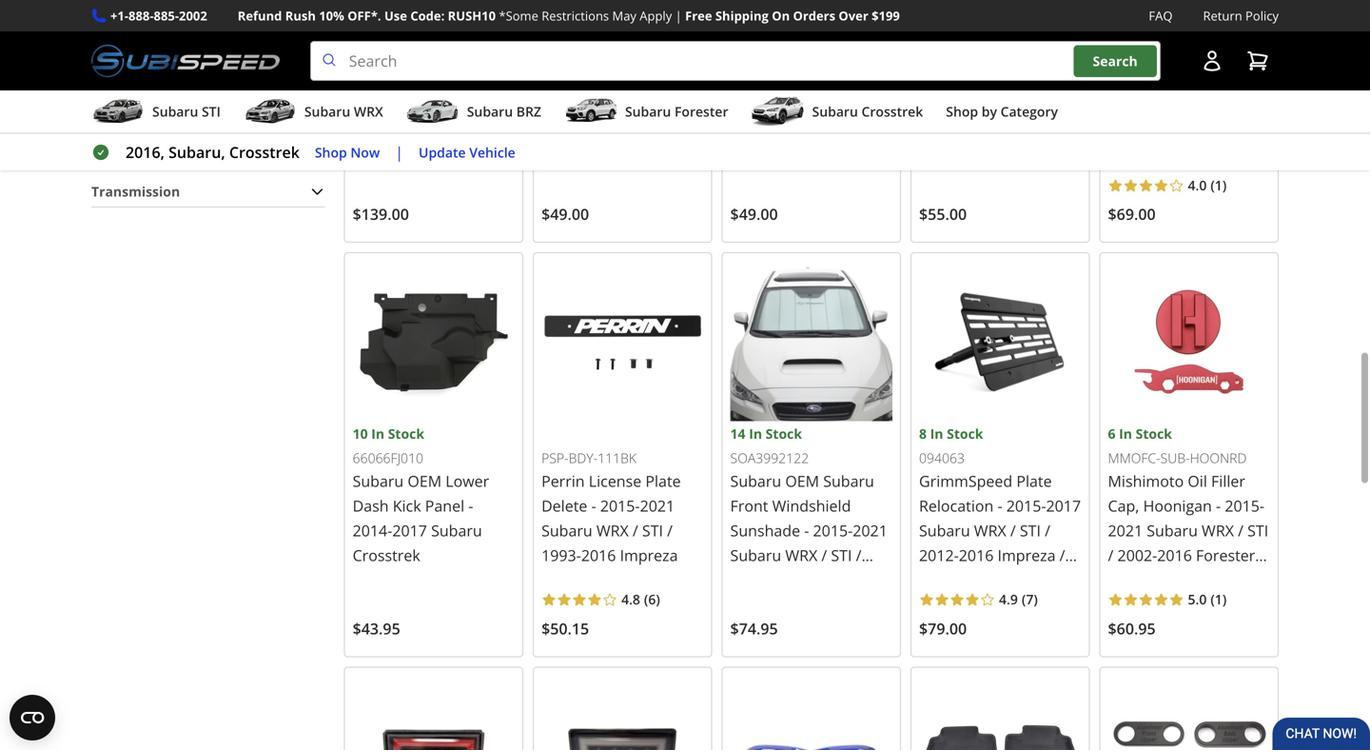 Task type: describe. For each thing, give the bounding box(es) containing it.
stock for grimmspeed plate relocation - 2015-2017 subaru wrx / sti / 2012-2016 impreza / 2016 crosstrek
[[947, 425, 984, 443]]

nightseeker
[[390, 57, 476, 77]]

$199
[[872, 7, 900, 24]]

subaru oem lower dash kick panel - 2014-2017 subaru crosstrek image
[[353, 261, 515, 423]]

l-
[[394, 34, 405, 53]]

- inside '10 in stock 66066fj010 subaru oem lower dash kick panel - 2014-2017 subaru crosstrek'
[[469, 496, 473, 516]]

rush
[[285, 7, 316, 24]]

subaru inside 8 in stock 094063 grimmspeed plate relocation - 2015-2017 subaru wrx / sti / 2012-2016 impreza / 2016 crosstrek
[[919, 520, 971, 541]]

subac- for jdms textured climate control knob covers (black) - 2015- 2021 subaru wrx / sti / 2014-2018 forester / 2016-2021 crosstrek
[[577, 34, 623, 53]]

in for subaru oem lower dash kick panel - 2014-2017 subaru crosstrek
[[371, 425, 385, 443]]

50 for jdms textured climate control knob covers (red) - 2015- 2021 subaru wrx / sti / 2014-2018 forester / 2016-2021 crosstrek
[[731, 10, 746, 29]]

covers for (red)
[[731, 106, 779, 127]]

sub-
[[1161, 449, 1190, 467]]

2016 right the 5.0 ( 1 )
[[1229, 595, 1264, 615]]

impreza for 2017
[[998, 545, 1056, 566]]

wrx inside dropdown button
[[354, 102, 383, 121]]

plate for 2021
[[646, 471, 681, 491]]

- inside 50 in stock jdms-subac-bk jdms textured climate control knob covers (black) - 2015- 2021 subaru wrx / sti / 2014-2018 forester / 2016-2021 crosstrek
[[644, 106, 649, 127]]

control for (red)
[[788, 81, 841, 102]]

filler
[[1212, 471, 1246, 491]]

$49.00 for jdms textured climate control knob covers (red) - 2015- 2021 subaru wrx / sti / 2014-2018 forester / 2016-2021 crosstrek
[[731, 204, 778, 224]]

) for $79.00
[[1034, 590, 1038, 608]]

dash
[[353, 496, 389, 516]]

2015- inside 50 in stock jdms-subac-rd jdms textured climate control knob covers (red) - 2015- 2021 subaru wrx / sti / 2014-2018 forester / 2016-2021 crosstrek
[[832, 106, 872, 127]]

in for mishimoto oil filler cap, hoonigan - 2015- 2021 subaru wrx / sti / 2002-2016 forester / impreza / 2016 crosstrek / 2013-2016 scion fr-s / subaru brz
[[1119, 425, 1133, 443]]

in stock oestylecfebrake
[[1108, 10, 1223, 53]]

2015- inside the 14 in stock soa3992122 subaru oem subaru front windshield sunshade - 2015-2021 subaru wrx / sti / 2013-2021 crosstrek
[[813, 520, 853, 541]]

2016 down the relocation
[[959, 545, 994, 566]]

2015- inside "19 in stock fl-un-l-e02 olm nightseeker led fog lights - 2015-2021 subaru wrx / sti / 2013-2017 crosstrek / 2014-2018 forester 2013-2016 scion fr-s / 2013-2020 subaru brz / 2017-2019 toyota 86"
[[437, 81, 477, 102]]

wrx inside subispeed cvt shifter boot (black) - 2015- 2021 subaru wrx / 2015-2018 forester / 2015-2017 crosstrek
[[1013, 106, 1046, 127]]

2017 inside "19 in stock fl-un-l-e02 olm nightseeker led fog lights - 2015-2021 subaru wrx / sti / 2013-2017 crosstrek / 2014-2018 forester 2013-2016 scion fr-s / 2013-2020 subaru brz / 2017-2019 toyota 86"
[[392, 131, 427, 151]]

climate for (red)
[[731, 81, 784, 102]]

2015- inside psp-bdy-111bk perrin license plate delete - 2015-2021 subaru wrx / sti / 1993-2016 impreza
[[600, 496, 640, 516]]

sti inside 8 in stock 094063 grimmspeed plate relocation - 2015-2017 subaru wrx / sti / 2012-2016 impreza / 2016 crosstrek
[[1020, 520, 1041, 541]]

subaru inside subispeed cvt shifter boot (black) - 2015- 2021 subaru wrx / 2015-2018 forester / 2015-2017 crosstrek
[[958, 106, 1009, 127]]

olm v3 f1 rear brake light (clear lens, gloss black base, red bar) required wire harness - 2015-2021 subaru wrx / sti / 2016-2017 crosstrek image
[[353, 675, 515, 750]]

(black) inside 50 in stock jdms-subac-bk jdms textured climate control knob covers (black) - 2015- 2021 subaru wrx / sti / 2014-2018 forester / 2016-2021 crosstrek
[[594, 106, 640, 127]]

search button
[[1074, 45, 1157, 77]]

2021 inside 6 in stock mmofc-sub-hoonrd mishimoto oil filler cap, hoonigan - 2015- 2021 subaru wrx / sti / 2002-2016 forester / impreza / 2016 crosstrek / 2013-2016 scion fr-s / subaru brz
[[1108, 520, 1143, 541]]

subaru inside 50 in stock jdms-subac-bk jdms textured climate control knob covers (black) - 2015- 2021 subaru wrx / sti / 2014-2018 forester / 2016-2021 crosstrek
[[580, 131, 631, 151]]

2021 inside subispeed cvt shifter boot (black) - 2015- 2021 subaru wrx / 2015-2018 forester / 2015-2017 crosstrek
[[919, 106, 954, 127]]

2014- inside 50 in stock jdms-subac-bk jdms textured climate control knob covers (black) - 2015- 2021 subaru wrx / sti / 2014-2018 forester / 2016-2021 crosstrek
[[551, 156, 591, 176]]

10%
[[319, 7, 344, 24]]

update vehicle button
[[419, 142, 516, 163]]

rd
[[812, 34, 829, 53]]

hoonigan
[[1144, 496, 1212, 516]]

wrx inside "19 in stock fl-un-l-e02 olm nightseeker led fog lights - 2015-2021 subaru wrx / sti / 2013-2017 crosstrek / 2014-2018 forester 2013-2016 scion fr-s / 2013-2020 subaru brz / 2017-2019 toyota 86"
[[408, 106, 440, 127]]

50 in stock jdms-subac-rd jdms textured climate control knob covers (red) - 2015- 2021 subaru wrx / sti / 2014-2018 forester / 2016-2021 crosstrek
[[731, 10, 891, 201]]

(black) inside subispeed cvt shifter boot (black) - 2015- 2021 subaru wrx / 2015-2018 forester / 2015-2017 crosstrek
[[957, 81, 1003, 102]]

by
[[982, 102, 997, 121]]

s inside 6 in stock mmofc-sub-hoonrd mishimoto oil filler cap, hoonigan - 2015- 2021 subaru wrx / sti / 2002-2016 forester / impreza / 2016 crosstrek / 2013-2016 scion fr-s / subaru brz
[[1173, 619, 1181, 640]]

soa3992122
[[731, 449, 809, 467]]

subispeed cvt shifter boot (black) - 2015- 2021 subaru wrx / 2015-2018 forester / 2015-2017 crosstrek
[[919, 57, 1076, 176]]

oil
[[1188, 471, 1208, 491]]

( for $79.00
[[1022, 590, 1026, 608]]

2015- down boot
[[919, 131, 959, 151]]

climate for (black)
[[542, 81, 595, 102]]

front
[[731, 496, 769, 516]]

2018 inside subispeed cvt shifter boot (black) - 2015- 2021 subaru wrx / 2015-2018 forester / 2015-2017 crosstrek
[[959, 131, 994, 151]]

885-
[[154, 7, 179, 24]]

shop now
[[315, 143, 380, 161]]

- inside 8 in stock 094063 grimmspeed plate relocation - 2015-2017 subaru wrx / sti / 2012-2016 impreza / 2016 crosstrek
[[998, 496, 1003, 516]]

2016- for jdms textured climate control knob covers (red) - 2015- 2021 subaru wrx / sti / 2014-2018 forester / 2016-2021 crosstrek
[[731, 180, 770, 201]]

license
[[589, 471, 642, 491]]

refund
[[238, 7, 282, 24]]

knob for (black)
[[656, 81, 693, 102]]

brz inside dropdown button
[[517, 102, 542, 121]]

crosstrek inside 50 in stock jdms-subac-rd jdms textured climate control knob covers (red) - 2015- 2021 subaru wrx / sti / 2014-2018 forester / 2016-2021 crosstrek
[[809, 180, 877, 201]]

subaru brz
[[467, 102, 542, 121]]

toyota
[[441, 230, 489, 250]]

restrictions
[[542, 7, 609, 24]]

4.9
[[999, 590, 1018, 608]]

scion inside 6 in stock mmofc-sub-hoonrd mishimoto oil filler cap, hoonigan - 2015- 2021 subaru wrx / sti / 2002-2016 forester / impreza / 2016 crosstrek / 2013-2016 scion fr-s / subaru brz
[[1108, 619, 1146, 640]]

2016, subaru, crosstrek
[[126, 142, 300, 162]]

subaru brz button
[[406, 94, 542, 132]]

6 inside 6 in stock mmofc-sub-hoonrd mishimoto oil filler cap, hoonigan - 2015- 2021 subaru wrx / sti / 2002-2016 forester / impreza / 2016 crosstrek / 2013-2016 scion fr-s / subaru brz
[[1108, 425, 1116, 443]]

jdms textured climate control knob covers (red) - 2015-2021 subaru wrx / sti / 2014-2018 forester / 2016-2021 crosstrek image
[[731, 0, 893, 9]]

bk
[[623, 34, 639, 53]]

2017 inside 8 in stock 094063 grimmspeed plate relocation - 2015-2017 subaru wrx / sti / 2012-2016 impreza / 2016 crosstrek
[[1047, 496, 1081, 516]]

wrx inside 50 in stock jdms-subac-bk jdms textured climate control knob covers (black) - 2015- 2021 subaru wrx / sti / 2014-2018 forester / 2016-2021 crosstrek
[[635, 131, 668, 151]]

2012-
[[919, 545, 959, 566]]

(red)
[[783, 106, 819, 127]]

$49.00 for jdms textured climate control knob covers (black) - 2015- 2021 subaru wrx / sti / 2014-2018 forester / 2016-2021 crosstrek
[[542, 204, 589, 224]]

subaru inside "dropdown button"
[[812, 102, 858, 121]]

wrx inside 50 in stock jdms-subac-rd jdms textured climate control knob covers (red) - 2015- 2021 subaru wrx / sti / 2014-2018 forester / 2016-2021 crosstrek
[[824, 131, 857, 151]]

perrin
[[542, 471, 585, 491]]

sti inside "19 in stock fl-un-l-e02 olm nightseeker led fog lights - 2015-2021 subaru wrx / sti / 2013-2017 crosstrek / 2014-2018 forester 2013-2016 scion fr-s / 2013-2020 subaru brz / 2017-2019 toyota 86"
[[453, 106, 474, 127]]

crosstrek inside "19 in stock fl-un-l-e02 olm nightseeker led fog lights - 2015-2021 subaru wrx / sti / 2013-2017 crosstrek / 2014-2018 forester 2013-2016 scion fr-s / 2013-2020 subaru brz / 2017-2019 toyota 86"
[[431, 131, 499, 151]]

$43.95
[[353, 618, 400, 639]]

psp-
[[542, 449, 569, 467]]

sti inside psp-bdy-111bk perrin license plate delete - 2015-2021 subaru wrx / sti / 1993-2016 impreza
[[642, 520, 663, 541]]

shop now link
[[315, 142, 380, 163]]

jdms for jdms textured climate control knob covers (red) - 2015- 2021 subaru wrx / sti / 2014-2018 forester / 2016-2021 crosstrek
[[731, 57, 768, 77]]

impreza for 2021
[[620, 545, 678, 566]]

crosstrek inside '10 in stock 66066fj010 subaru oem lower dash kick panel - 2014-2017 subaru crosstrek'
[[353, 545, 420, 566]]

shifter
[[1029, 57, 1076, 77]]

4.9 ( 7 )
[[999, 590, 1038, 608]]

2017 inside subispeed cvt shifter boot (black) - 2015- 2021 subaru wrx / 2015-2018 forester / 2015-2017 crosstrek
[[959, 156, 994, 176]]

2002
[[179, 7, 207, 24]]

2018 inside 50 in stock jdms-subac-rd jdms textured climate control knob covers (red) - 2015- 2021 subaru wrx / sti / 2014-2018 forester / 2016-2021 crosstrek
[[780, 156, 815, 176]]

2016 down 2012-
[[919, 570, 954, 590]]

ss-cvt-alcantara-br
[[919, 34, 1058, 53]]

in for jdms textured climate control knob covers (red) - 2015- 2021 subaru wrx / sti / 2014-2018 forester / 2016-2021 crosstrek
[[749, 10, 762, 29]]

2020
[[392, 205, 427, 226]]

subaru,
[[169, 142, 225, 162]]

3d maxpider rear row heavy duty all weather floor mats - 2015-2021 subaru wrx / sti / 2013-2017 crosstrek image
[[919, 675, 1082, 750]]

shipping
[[716, 7, 769, 24]]

subaru sti
[[152, 102, 221, 121]]

2018 inside "19 in stock fl-un-l-e02 olm nightseeker led fog lights - 2015-2021 subaru wrx / sti / 2013-2017 crosstrek / 2014-2018 forester 2013-2016 scion fr-s / 2013-2020 subaru brz / 2017-2019 toyota 86"
[[392, 156, 427, 176]]

2021 inside "19 in stock fl-un-l-e02 olm nightseeker led fog lights - 2015-2021 subaru wrx / sti / 2013-2017 crosstrek / 2014-2018 forester 2013-2016 scion fr-s / 2013-2020 subaru brz / 2017-2019 toyota 86"
[[477, 81, 511, 102]]

crosstrek inside subispeed cvt shifter boot (black) - 2015- 2021 subaru wrx / 2015-2018 forester / 2015-2017 crosstrek
[[998, 156, 1066, 176]]

2016 up the "5.0" on the bottom right
[[1158, 545, 1192, 566]]

aluminati solid transmission cross member bushings - 2015-2021 subaru wrx / sti / 2016-2017 crosstrek / 2005-2018 forester / 2008-2020 impreza image
[[1108, 675, 1271, 750]]

2013- inside 6 in stock mmofc-sub-hoonrd mishimoto oil filler cap, hoonigan - 2015- 2021 subaru wrx / sti / 2002-2016 forester / impreza / 2016 crosstrek / 2013-2016 scion fr-s / subaru brz
[[1190, 595, 1229, 615]]

stock for subaru oem lower dash kick panel - 2014-2017 subaru crosstrek
[[388, 425, 425, 443]]

2013- inside the 14 in stock soa3992122 subaru oem subaru front windshield sunshade - 2015-2021 subaru wrx / sti / 2013-2021 crosstrek
[[731, 570, 770, 590]]

in for jdms textured climate control knob covers (black) - 2015- 2021 subaru wrx / sti / 2014-2018 forester / 2016-2021 crosstrek
[[560, 10, 574, 29]]

apply
[[640, 7, 672, 24]]

fl-
[[353, 34, 371, 53]]

- inside psp-bdy-111bk perrin license plate delete - 2015-2021 subaru wrx / sti / 1993-2016 impreza
[[592, 496, 596, 516]]

2015- inside 6 in stock mmofc-sub-hoonrd mishimoto oil filler cap, hoonigan - 2015- 2021 subaru wrx / sti / 2002-2016 forester / impreza / 2016 crosstrek / 2013-2016 scion fr-s / subaru brz
[[1225, 496, 1265, 516]]

( for $69.00
[[1211, 176, 1215, 194]]

control for (black)
[[599, 81, 652, 102]]

forester inside "19 in stock fl-un-l-e02 olm nightseeker led fog lights - 2015-2021 subaru wrx / sti / 2013-2017 crosstrek / 2014-2018 forester 2013-2016 scion fr-s / 2013-2020 subaru brz / 2017-2019 toyota 86"
[[431, 156, 491, 176]]

kick
[[393, 496, 421, 516]]

4.8
[[622, 590, 640, 608]]

forester inside subispeed cvt shifter boot (black) - 2015- 2021 subaru wrx / 2015-2018 forester / 2015-2017 crosstrek
[[998, 131, 1057, 151]]

sti inside the 14 in stock soa3992122 subaru oem subaru front windshield sunshade - 2015-2021 subaru wrx / sti / 2013-2021 crosstrek
[[831, 545, 852, 566]]

2021 inside psp-bdy-111bk perrin license plate delete - 2015-2021 subaru wrx / sti / 1993-2016 impreza
[[640, 496, 675, 516]]

brz inside "19 in stock fl-un-l-e02 olm nightseeker led fog lights - 2015-2021 subaru wrx / sti / 2013-2017 crosstrek / 2014-2018 forester 2013-2016 scion fr-s / 2013-2020 subaru brz / 2017-2019 toyota 86"
[[486, 205, 514, 226]]

2015- inside 50 in stock jdms-subac-bk jdms textured climate control knob covers (black) - 2015- 2021 subaru wrx / sti / 2014-2018 forester / 2016-2021 crosstrek
[[653, 106, 693, 127]]

crosstrek inside 6 in stock mmofc-sub-hoonrd mishimoto oil filler cap, hoonigan - 2015- 2021 subaru wrx / sti / 2002-2016 forester / impreza / 2016 crosstrek / 2013-2016 scion fr-s / subaru brz
[[1108, 595, 1176, 615]]

crosstrek inside 50 in stock jdms-subac-bk jdms textured climate control knob covers (black) - 2015- 2021 subaru wrx / sti / 2014-2018 forester / 2016-2021 crosstrek
[[620, 180, 688, 201]]

cap,
[[1108, 496, 1140, 516]]

cvt
[[998, 57, 1025, 77]]

vehicle
[[469, 143, 516, 161]]

) for $50.15
[[656, 590, 660, 608]]

+1-
[[110, 7, 129, 24]]

olm v3 f1 rear brake light (smoked lens, gloss black base, white bar) required wire harness - 2015-2021 subaru wrx / sti / 2016-2017 crosstrek image
[[542, 675, 704, 750]]

return
[[1204, 7, 1243, 24]]

shop by category
[[946, 102, 1058, 121]]

fr- inside 6 in stock mmofc-sub-hoonrd mishimoto oil filler cap, hoonigan - 2015- 2021 subaru wrx / sti / 2002-2016 forester / impreza / 2016 crosstrek / 2013-2016 scion fr-s / subaru brz
[[1150, 619, 1173, 640]]

forester inside 6 in stock mmofc-sub-hoonrd mishimoto oil filler cap, hoonigan - 2015- 2021 subaru wrx / sti / 2002-2016 forester / impreza / 2016 crosstrek / 2013-2016 scion fr-s / subaru brz
[[1196, 545, 1256, 566]]

br
[[1041, 34, 1058, 53]]

2017-
[[362, 230, 402, 250]]

19 in stock fl-un-l-e02 olm nightseeker led fog lights - 2015-2021 subaru wrx / sti / 2013-2017 crosstrek / 2014-2018 forester 2013-2016 scion fr-s / 2013-2020 subaru brz / 2017-2019 toyota 86
[[353, 10, 514, 250]]

2016 inside "19 in stock fl-un-l-e02 olm nightseeker led fog lights - 2015-2021 subaru wrx / sti / 2013-2017 crosstrek / 2014-2018 forester 2013-2016 scion fr-s / 2013-2020 subaru brz / 2017-2019 toyota 86"
[[392, 180, 427, 201]]

faq link
[[1149, 6, 1173, 26]]

5.0 ( 1 )
[[1188, 590, 1227, 608]]

forester inside dropdown button
[[675, 102, 729, 121]]

2016,
[[126, 142, 165, 162]]

10 in stock 66066fj010 subaru oem lower dash kick panel - 2014-2017 subaru crosstrek
[[353, 425, 489, 566]]

stock for olm nightseeker led fog lights - 2015-2021 subaru wrx / sti / 2013-2017 crosstrek / 2014-2018 forester 2013-2016 scion fr-s / 2013-2020 subaru brz / 2017-2019 toyota 86
[[388, 10, 425, 29]]

in for subaru oem subaru front windshield sunshade - 2015-2021 subaru wrx / sti / 2013-2021 crosstrek
[[749, 425, 762, 443]]

forester inside 50 in stock jdms-subac-bk jdms textured climate control knob covers (black) - 2015- 2021 subaru wrx / sti / 2014-2018 forester / 2016-2021 crosstrek
[[630, 156, 689, 176]]

update vehicle
[[419, 143, 516, 161]]

+1-888-885-2002
[[110, 7, 207, 24]]

a subaru sti thumbnail image image
[[91, 97, 145, 126]]

wrx inside 8 in stock 094063 grimmspeed plate relocation - 2015-2017 subaru wrx / sti / 2012-2016 impreza / 2016 crosstrek
[[974, 520, 1007, 541]]

mishimoto
[[1108, 471, 1184, 491]]

( for $50.15
[[644, 590, 649, 608]]

a subaru crosstrek thumbnail image image
[[751, 97, 805, 126]]

orders
[[793, 7, 836, 24]]

sunshade
[[731, 520, 801, 541]]

un-
[[371, 34, 394, 53]]

19
[[353, 10, 368, 29]]

shop by category button
[[946, 94, 1058, 132]]

) for $69.00
[[1223, 176, 1227, 194]]

sti inside 6 in stock mmofc-sub-hoonrd mishimoto oil filler cap, hoonigan - 2015- 2021 subaru wrx / sti / 2002-2016 forester / impreza / 2016 crosstrek / 2013-2016 scion fr-s / subaru brz
[[1248, 520, 1269, 541]]

relocation
[[919, 496, 994, 516]]

2018 inside 50 in stock jdms-subac-bk jdms textured climate control knob covers (black) - 2015- 2021 subaru wrx / sti / 2014-2018 forester / 2016-2021 crosstrek
[[591, 156, 626, 176]]

stock inside in stock oestylecfebrake
[[1136, 10, 1173, 29]]

2014- inside "19 in stock fl-un-l-e02 olm nightseeker led fog lights - 2015-2021 subaru wrx / sti / 2013-2017 crosstrek / 2014-2018 forester 2013-2016 scion fr-s / 2013-2020 subaru brz / 2017-2019 toyota 86"
[[353, 156, 392, 176]]

1 for $60.95
[[1215, 590, 1223, 608]]

wrx inside the 14 in stock soa3992122 subaru oem subaru front windshield sunshade - 2015-2021 subaru wrx / sti / 2013-2021 crosstrek
[[786, 545, 818, 566]]



Task type: locate. For each thing, give the bounding box(es) containing it.
2014- up $139.00
[[353, 156, 392, 176]]

in for olm nightseeker led fog lights - 2015-2021 subaru wrx / sti / 2013-2017 crosstrek / 2014-2018 forester 2013-2016 scion fr-s / 2013-2020 subaru brz / 2017-2019 toyota 86
[[371, 10, 385, 29]]

0 vertical spatial brz
[[517, 102, 542, 121]]

6 in stock mmofc-sub-hoonrd mishimoto oil filler cap, hoonigan - 2015- 2021 subaru wrx / sti / 2002-2016 forester / impreza / 2016 crosstrek / 2013-2016 scion fr-s / subaru brz
[[1108, 425, 1269, 665]]

mishimoto oil filler cap, hoonigan - 2015-2021 subaru wrx / sti / 2002-2016 forester / impreza / 2016 crosstrek / 2013-2016 scion fr-s / subaru brz image
[[1108, 261, 1271, 423]]

covers inside 50 in stock jdms-subac-rd jdms textured climate control knob covers (red) - 2015- 2021 subaru wrx / sti / 2014-2018 forester / 2016-2021 crosstrek
[[731, 106, 779, 127]]

jdms-
[[731, 34, 766, 53], [542, 34, 577, 53]]

4.8 ( 6 )
[[622, 590, 660, 608]]

2 jdms- from the left
[[542, 34, 577, 53]]

( right 4.0
[[1211, 176, 1215, 194]]

jdms
[[731, 57, 768, 77], [542, 57, 579, 77]]

2015- down nightseeker
[[437, 81, 477, 102]]

- down nightseeker
[[428, 81, 433, 102]]

hoonrd
[[1190, 449, 1247, 467]]

0 horizontal spatial 6
[[649, 590, 656, 608]]

fog
[[353, 81, 378, 102]]

- inside 50 in stock jdms-subac-rd jdms textured climate control knob covers (red) - 2015- 2021 subaru wrx / sti / 2014-2018 forester / 2016-2021 crosstrek
[[823, 106, 828, 127]]

$50.15
[[542, 618, 589, 639]]

fr- inside "19 in stock fl-un-l-e02 olm nightseeker led fog lights - 2015-2021 subaru wrx / sti / 2013-2017 crosstrek / 2014-2018 forester 2013-2016 scion fr-s / 2013-2020 subaru brz / 2017-2019 toyota 86"
[[473, 180, 495, 201]]

stock down jdms textured climate control knob covers (black) - 2015-2021 subaru wrx / sti / 2014-2018 forester / 2016-2021 crosstrek 'image'
[[577, 10, 613, 29]]

1 oem from the left
[[408, 471, 442, 491]]

1 vertical spatial 1
[[1215, 590, 1223, 608]]

oem inside the 14 in stock soa3992122 subaru oem subaru front windshield sunshade - 2015-2021 subaru wrx / sti / 2013-2021 crosstrek
[[786, 471, 820, 491]]

control
[[788, 81, 841, 102], [599, 81, 652, 102]]

) right '4.8'
[[656, 590, 660, 608]]

wrx down the relocation
[[974, 520, 1007, 541]]

grimmspeed
[[919, 471, 1013, 491]]

2014- down a subaru forester thumbnail image
[[551, 156, 591, 176]]

1 horizontal spatial shop
[[946, 102, 979, 121]]

10
[[353, 425, 368, 443]]

2018 down (red)
[[780, 156, 815, 176]]

stock for subaru oem subaru front windshield sunshade - 2015-2021 subaru wrx / sti / 2013-2021 crosstrek
[[766, 425, 802, 443]]

1 vertical spatial |
[[395, 142, 404, 162]]

in inside in stock oestylecfebrake
[[1119, 10, 1133, 29]]

stock inside 50 in stock jdms-subac-bk jdms textured climate control knob covers (black) - 2015- 2021 subaru wrx / sti / 2014-2018 forester / 2016-2021 crosstrek
[[577, 10, 613, 29]]

rush10
[[448, 7, 496, 24]]

( right '4.8'
[[644, 590, 649, 608]]

(
[[1211, 176, 1215, 194], [644, 590, 649, 608], [1022, 590, 1026, 608], [1211, 590, 1215, 608]]

1 horizontal spatial scion
[[1108, 619, 1146, 640]]

2014- down a subaru crosstrek thumbnail image
[[740, 156, 780, 176]]

knob up subaru crosstrek
[[845, 81, 882, 102]]

plate inside 8 in stock 094063 grimmspeed plate relocation - 2015-2017 subaru wrx / sti / 2012-2016 impreza / 2016 crosstrek
[[1017, 471, 1052, 491]]

subaru oem subaru front windshield sunshade - 2015-2021 subaru wrx / sti / 2013-2021 crosstrek image
[[731, 261, 893, 423]]

impreza inside psp-bdy-111bk perrin license plate delete - 2015-2021 subaru wrx / sti / 1993-2016 impreza
[[620, 545, 678, 566]]

1 right 4.0
[[1215, 176, 1223, 194]]

1 horizontal spatial 50
[[731, 10, 746, 29]]

impreza down "2002-"
[[1108, 570, 1166, 590]]

subaru inside 50 in stock jdms-subac-rd jdms textured climate control knob covers (red) - 2015- 2021 subaru wrx / sti / 2014-2018 forester / 2016-2021 crosstrek
[[769, 131, 820, 151]]

2016- down a subaru forester thumbnail image
[[542, 180, 581, 201]]

crosstrek
[[862, 102, 923, 121], [431, 131, 499, 151], [229, 142, 300, 162], [998, 156, 1066, 176], [809, 180, 877, 201], [620, 180, 688, 201], [353, 545, 420, 566], [809, 570, 877, 590], [958, 570, 1026, 590], [1108, 595, 1176, 615]]

0 horizontal spatial 2016-
[[542, 180, 581, 201]]

2015- down filler
[[1225, 496, 1265, 516]]

2 vertical spatial brz
[[1108, 644, 1136, 665]]

shop for shop by category
[[946, 102, 979, 121]]

2016- inside 50 in stock jdms-subac-rd jdms textured climate control knob covers (red) - 2015- 2021 subaru wrx / sti / 2014-2018 forester / 2016-2021 crosstrek
[[731, 180, 770, 201]]

1 horizontal spatial textured
[[772, 57, 835, 77]]

0 horizontal spatial 50
[[542, 10, 557, 29]]

perrin license plate delete - 2015-2021 subaru wrx / sti / 1993-2016 impreza image
[[542, 261, 704, 423]]

1 jdms- from the left
[[731, 34, 766, 53]]

off*.
[[348, 7, 381, 24]]

- inside 6 in stock mmofc-sub-hoonrd mishimoto oil filler cap, hoonigan - 2015- 2021 subaru wrx / sti / 2002-2016 forester / impreza / 2016 crosstrek / 2013-2016 scion fr-s / subaru brz
[[1216, 496, 1221, 516]]

$55.00
[[919, 204, 967, 224]]

wrx down "subaru forester"
[[635, 131, 668, 151]]

66066fj010
[[353, 449, 424, 467]]

1993-
[[542, 545, 581, 566]]

impreza up 4.8 ( 6 ) in the left of the page
[[620, 545, 678, 566]]

1 vertical spatial shop
[[315, 143, 347, 161]]

) for $60.95
[[1223, 590, 1227, 608]]

jdms for jdms textured climate control knob covers (black) - 2015- 2021 subaru wrx / sti / 2014-2018 forester / 2016-2021 crosstrek
[[542, 57, 579, 77]]

olm nightseeker led fog lights - 2015-2021 subaru wrx / sti / 2013-2017 crosstrek / 2014-2018 forester 2013-2016 scion fr-s / 2013-2020 subaru brz / 2017-2019 toyota 86 image
[[353, 0, 515, 9]]

2015- down windshield
[[813, 520, 853, 541]]

boot
[[919, 81, 953, 102]]

oem up windshield
[[786, 471, 820, 491]]

subac- down 'on'
[[766, 34, 812, 53]]

1 subac- from the left
[[766, 34, 812, 53]]

subaru crosstrek
[[812, 102, 923, 121]]

crosstrek inside the 14 in stock soa3992122 subaru oem subaru front windshield sunshade - 2015-2021 subaru wrx / sti / 2013-2021 crosstrek
[[809, 570, 877, 590]]

1 climate from the left
[[731, 81, 784, 102]]

forester inside 50 in stock jdms-subac-rd jdms textured climate control knob covers (red) - 2015- 2021 subaru wrx / sti / 2014-2018 forester / 2016-2021 crosstrek
[[819, 156, 878, 176]]

stock for mishimoto oil filler cap, hoonigan - 2015- 2021 subaru wrx / sti / 2002-2016 forester / impreza / 2016 crosstrek / 2013-2016 scion fr-s / subaru brz
[[1136, 425, 1173, 443]]

0 horizontal spatial brz
[[486, 205, 514, 226]]

2 horizontal spatial brz
[[1108, 644, 1136, 665]]

2017 down by
[[959, 156, 994, 176]]

control inside 50 in stock jdms-subac-rd jdms textured climate control knob covers (red) - 2015- 2021 subaru wrx / sti / 2014-2018 forester / 2016-2021 crosstrek
[[788, 81, 841, 102]]

0 horizontal spatial control
[[599, 81, 652, 102]]

1 horizontal spatial jdms-
[[731, 34, 766, 53]]

subaru crosstrek button
[[751, 94, 923, 132]]

( for $60.95
[[1211, 590, 1215, 608]]

covers inside 50 in stock jdms-subac-bk jdms textured climate control knob covers (black) - 2015- 2021 subaru wrx / sti / 2014-2018 forester / 2016-2021 crosstrek
[[542, 106, 590, 127]]

- down grimmspeed
[[998, 496, 1003, 516]]

a subaru wrx thumbnail image image
[[244, 97, 297, 126]]

sti inside dropdown button
[[202, 102, 221, 121]]

1 $49.00 from the left
[[542, 204, 589, 224]]

oem for subaru
[[786, 471, 820, 491]]

1 vertical spatial scion
[[1108, 619, 1146, 640]]

jdms- for jdms textured climate control knob covers (red) - 2015- 2021 subaru wrx / sti / 2014-2018 forester / 2016-2021 crosstrek
[[731, 34, 766, 53]]

knob up "subaru forester"
[[656, 81, 693, 102]]

crosstrek inside 8 in stock 094063 grimmspeed plate relocation - 2015-2017 subaru wrx / sti / 2012-2016 impreza / 2016 crosstrek
[[958, 570, 1026, 590]]

transmission
[[91, 182, 180, 200]]

2 $49.00 from the left
[[731, 204, 778, 224]]

wrx down fog
[[354, 102, 383, 121]]

s inside "19 in stock fl-un-l-e02 olm nightseeker led fog lights - 2015-2021 subaru wrx / sti / 2013-2017 crosstrek / 2014-2018 forester 2013-2016 scion fr-s / 2013-2020 subaru brz / 2017-2019 toyota 86"
[[495, 180, 504, 201]]

2015- up 'category' on the top of page
[[1016, 81, 1056, 102]]

1 horizontal spatial impreza
[[998, 545, 1056, 566]]

$49.00
[[542, 204, 589, 224], [731, 204, 778, 224]]

in inside 8 in stock 094063 grimmspeed plate relocation - 2015-2017 subaru wrx / sti / 2012-2016 impreza / 2016 crosstrek
[[931, 425, 944, 443]]

1 horizontal spatial knob
[[845, 81, 882, 102]]

fr- down "2002-"
[[1150, 619, 1173, 640]]

textured inside 50 in stock jdms-subac-rd jdms textured climate control knob covers (red) - 2015- 2021 subaru wrx / sti / 2014-2018 forester / 2016-2021 crosstrek
[[772, 57, 835, 77]]

wrx down hoonigan
[[1202, 520, 1234, 541]]

0 horizontal spatial knob
[[656, 81, 693, 102]]

86
[[493, 230, 510, 250]]

1 horizontal spatial 6
[[1108, 425, 1116, 443]]

subac- inside 50 in stock jdms-subac-bk jdms textured climate control knob covers (black) - 2015- 2021 subaru wrx / sti / 2014-2018 forester / 2016-2021 crosstrek
[[577, 34, 623, 53]]

faq
[[1149, 7, 1173, 24]]

transmission button
[[91, 177, 325, 206]]

subac- for jdms textured climate control knob covers (red) - 2015- 2021 subaru wrx / sti / 2014-2018 forester / 2016-2021 crosstrek
[[766, 34, 812, 53]]

plate for 2017
[[1017, 471, 1052, 491]]

1 horizontal spatial control
[[788, 81, 841, 102]]

50 in stock jdms-subac-bk jdms textured climate control knob covers (black) - 2015- 2021 subaru wrx / sti / 2014-2018 forester / 2016-2021 crosstrek
[[542, 10, 702, 201]]

2016 down hoonigan
[[1180, 570, 1215, 590]]

subaru inside dropdown button
[[304, 102, 350, 121]]

jdms textured climate control knob covers (black) - 2015-2021 subaru wrx / sti / 2014-2018 forester / 2016-2021 crosstrek image
[[542, 0, 704, 9]]

jdms- for jdms textured climate control knob covers (black) - 2015- 2021 subaru wrx / sti / 2014-2018 forester / 2016-2021 crosstrek
[[542, 34, 577, 53]]

1 horizontal spatial |
[[675, 7, 682, 24]]

control down the bk
[[599, 81, 652, 102]]

grimmspeed plate relocation - 2015-2017 subaru wrx / sti / 2012-2016 impreza / 2016 crosstrek image
[[919, 261, 1082, 423]]

2017 down kick
[[392, 520, 427, 541]]

panel
[[425, 496, 465, 516]]

return policy
[[1204, 7, 1279, 24]]

s right '$60.95'
[[1173, 619, 1181, 640]]

shop
[[946, 102, 979, 121], [315, 143, 347, 161]]

2015- right (red)
[[832, 106, 872, 127]]

stock up mmofc-
[[1136, 425, 1173, 443]]

2 knob from the left
[[656, 81, 693, 102]]

0 horizontal spatial plate
[[646, 471, 681, 491]]

1 horizontal spatial covers
[[731, 106, 779, 127]]

0 vertical spatial |
[[675, 7, 682, 24]]

subaru forester
[[625, 102, 729, 121]]

1 horizontal spatial 2016-
[[731, 180, 770, 201]]

textured for (black)
[[583, 57, 647, 77]]

1 vertical spatial (black)
[[594, 106, 640, 127]]

in up mmofc-
[[1119, 425, 1133, 443]]

mmofc-
[[1108, 449, 1161, 467]]

jdms- down refund rush 10% off*. use code: rush10 *some restrictions may apply | free shipping on orders over $199
[[542, 34, 577, 53]]

$139.00
[[353, 204, 409, 224]]

wrx
[[354, 102, 383, 121], [408, 106, 440, 127], [1013, 106, 1046, 127], [824, 131, 857, 151], [635, 131, 668, 151], [597, 520, 629, 541], [974, 520, 1007, 541], [1202, 520, 1234, 541], [786, 545, 818, 566]]

50 right free
[[731, 10, 746, 29]]

0 horizontal spatial (black)
[[594, 106, 640, 127]]

2018
[[959, 131, 994, 151], [392, 156, 427, 176], [780, 156, 815, 176], [591, 156, 626, 176]]

2 50 from the left
[[542, 10, 557, 29]]

stock up l-
[[388, 10, 425, 29]]

stock
[[388, 10, 425, 29], [766, 10, 802, 29], [577, 10, 613, 29], [1136, 10, 1173, 29], [388, 425, 425, 443], [766, 425, 802, 443], [947, 425, 984, 443], [1136, 425, 1173, 443]]

jdms inside 50 in stock jdms-subac-bk jdms textured climate control knob covers (black) - 2015- 2021 subaru wrx / sti / 2014-2018 forester / 2016-2021 crosstrek
[[542, 57, 579, 77]]

forester
[[675, 102, 729, 121], [998, 131, 1057, 151], [431, 156, 491, 176], [819, 156, 878, 176], [630, 156, 689, 176], [1196, 545, 1256, 566]]

1 covers from the left
[[731, 106, 779, 127]]

wrx down sunshade
[[786, 545, 818, 566]]

4.0 ( 1 )
[[1188, 176, 1227, 194]]

knob for (red)
[[845, 81, 882, 102]]

stock inside 8 in stock 094063 grimmspeed plate relocation - 2015-2017 subaru wrx / sti / 2012-2016 impreza / 2016 crosstrek
[[947, 425, 984, 443]]

impreza inside 6 in stock mmofc-sub-hoonrd mishimoto oil filler cap, hoonigan - 2015- 2021 subaru wrx / sti / 2002-2016 forester / impreza / 2016 crosstrek / 2013-2016 scion fr-s / subaru brz
[[1108, 570, 1166, 590]]

0 vertical spatial s
[[495, 180, 504, 201]]

0 vertical spatial fr-
[[473, 180, 495, 201]]

2015- inside 8 in stock 094063 grimmspeed plate relocation - 2015-2017 subaru wrx / sti / 2012-2016 impreza / 2016 crosstrek
[[1007, 496, 1047, 516]]

0 horizontal spatial shop
[[315, 143, 347, 161]]

oem inside '10 in stock 66066fj010 subaru oem lower dash kick panel - 2014-2017 subaru crosstrek'
[[408, 471, 442, 491]]

5.0
[[1188, 590, 1207, 608]]

in inside 50 in stock jdms-subac-bk jdms textured climate control knob covers (black) - 2015- 2021 subaru wrx / sti / 2014-2018 forester / 2016-2021 crosstrek
[[560, 10, 574, 29]]

e02
[[405, 34, 428, 53]]

- inside the 14 in stock soa3992122 subaru oem subaru front windshield sunshade - 2015-2021 subaru wrx / sti / 2013-2021 crosstrek
[[804, 520, 809, 541]]

olm paint matched lower mirror covers (wr blue pearl) - 2015-2021 subaru wrx / sti / 2015-2017 crosstrek / 2015-2016 impreza image
[[731, 675, 893, 750]]

2015- down license at bottom left
[[600, 496, 640, 516]]

6 right '4.8'
[[649, 590, 656, 608]]

1 2016- from the left
[[731, 180, 770, 201]]

cvt-
[[938, 34, 966, 53]]

a subaru forester thumbnail image image
[[564, 97, 618, 126]]

) right 4.9
[[1034, 590, 1038, 608]]

2 horizontal spatial impreza
[[1108, 570, 1166, 590]]

brz left a subaru forester thumbnail image
[[517, 102, 542, 121]]

1 horizontal spatial jdms
[[731, 57, 768, 77]]

50 inside 50 in stock jdms-subac-bk jdms textured climate control knob covers (black) - 2015- 2021 subaru wrx / sti / 2014-2018 forester / 2016-2021 crosstrek
[[542, 10, 557, 29]]

2016 inside psp-bdy-111bk perrin license plate delete - 2015-2021 subaru wrx / sti / 1993-2016 impreza
[[581, 545, 616, 566]]

shop left by
[[946, 102, 979, 121]]

2018 right now
[[392, 156, 427, 176]]

climate down refund rush 10% off*. use code: rush10 *some restrictions may apply | free shipping on orders over $199
[[542, 81, 595, 102]]

2017 left cap,
[[1047, 496, 1081, 516]]

0 horizontal spatial |
[[395, 142, 404, 162]]

covers left (red)
[[731, 106, 779, 127]]

in right 10
[[371, 425, 385, 443]]

a subaru brz thumbnail image image
[[406, 97, 459, 126]]

2018 down by
[[959, 131, 994, 151]]

1 vertical spatial 6
[[649, 590, 656, 608]]

1 vertical spatial brz
[[486, 205, 514, 226]]

lower
[[446, 471, 489, 491]]

brz up "86"
[[486, 205, 514, 226]]

subaru forester button
[[564, 94, 729, 132]]

1 vertical spatial s
[[1173, 619, 1181, 640]]

0 horizontal spatial fr-
[[473, 180, 495, 201]]

stock up the soa3992122
[[766, 425, 802, 443]]

in left 'on'
[[749, 10, 762, 29]]

1 for $69.00
[[1215, 176, 1223, 194]]

wrx inside psp-bdy-111bk perrin license plate delete - 2015-2021 subaru wrx / sti / 1993-2016 impreza
[[597, 520, 629, 541]]

lights
[[382, 81, 424, 102]]

impreza up 7
[[998, 545, 1056, 566]]

2016 up 2020
[[392, 180, 427, 201]]

0 horizontal spatial scion
[[431, 180, 469, 201]]

in inside 50 in stock jdms-subac-rd jdms textured climate control knob covers (red) - 2015- 2021 subaru wrx / sti / 2014-2018 forester / 2016-2021 crosstrek
[[749, 10, 762, 29]]

impreza inside 8 in stock 094063 grimmspeed plate relocation - 2015-2017 subaru wrx / sti / 2012-2016 impreza / 2016 crosstrek
[[998, 545, 1056, 566]]

- down windshield
[[804, 520, 809, 541]]

subaru inside psp-bdy-111bk perrin license plate delete - 2015-2021 subaru wrx / sti / 1993-2016 impreza
[[542, 520, 593, 541]]

in for grimmspeed plate relocation - 2015-2017 subaru wrx / sti / 2012-2016 impreza / 2016 crosstrek
[[931, 425, 944, 443]]

textured inside 50 in stock jdms-subac-bk jdms textured climate control knob covers (black) - 2015- 2021 subaru wrx / sti / 2014-2018 forester / 2016-2021 crosstrek
[[583, 57, 647, 77]]

2 oem from the left
[[786, 471, 820, 491]]

1 control from the left
[[788, 81, 841, 102]]

in inside the 14 in stock soa3992122 subaru oem subaru front windshield sunshade - 2015-2021 subaru wrx / sti / 2013-2021 crosstrek
[[749, 425, 762, 443]]

in left faq link
[[1119, 10, 1133, 29]]

plate right license at bottom left
[[646, 471, 681, 491]]

1 1 from the top
[[1215, 176, 1223, 194]]

) right the "5.0" on the bottom right
[[1223, 590, 1227, 608]]

textured down the bk
[[583, 57, 647, 77]]

sti inside 50 in stock jdms-subac-rd jdms textured climate control knob covers (red) - 2015- 2021 subaru wrx / sti / 2014-2018 forester / 2016-2021 crosstrek
[[870, 131, 891, 151]]

climate inside 50 in stock jdms-subac-bk jdms textured climate control knob covers (black) - 2015- 2021 subaru wrx / sti / 2014-2018 forester / 2016-2021 crosstrek
[[542, 81, 595, 102]]

0 vertical spatial 6
[[1108, 425, 1116, 443]]

wrx down license at bottom left
[[597, 520, 629, 541]]

1 horizontal spatial subac-
[[766, 34, 812, 53]]

2014- down dash
[[353, 520, 392, 541]]

covers for (black)
[[542, 106, 590, 127]]

2 jdms from the left
[[542, 57, 579, 77]]

1 horizontal spatial $49.00
[[731, 204, 778, 224]]

0 horizontal spatial subac-
[[577, 34, 623, 53]]

0 vertical spatial (black)
[[957, 81, 1003, 102]]

ss-
[[919, 34, 938, 53]]

888-
[[129, 7, 154, 24]]

2016 down the delete
[[581, 545, 616, 566]]

2014- inside 50 in stock jdms-subac-rd jdms textured climate control knob covers (red) - 2015- 2021 subaru wrx / sti / 2014-2018 forester / 2016-2021 crosstrek
[[740, 156, 780, 176]]

2002-
[[1118, 545, 1158, 566]]

knob inside 50 in stock jdms-subac-rd jdms textured climate control knob covers (red) - 2015- 2021 subaru wrx / sti / 2014-2018 forester / 2016-2021 crosstrek
[[845, 81, 882, 102]]

stock up oestylecfebrake on the right
[[1136, 10, 1173, 29]]

- down filler
[[1216, 496, 1221, 516]]

wrx right by
[[1013, 106, 1046, 127]]

1 horizontal spatial (black)
[[957, 81, 1003, 102]]

over
[[839, 7, 869, 24]]

0 horizontal spatial s
[[495, 180, 504, 201]]

50 right *some
[[542, 10, 557, 29]]

subac- down may
[[577, 34, 623, 53]]

2 2016- from the left
[[542, 180, 581, 201]]

8
[[919, 425, 927, 443]]

2 1 from the top
[[1215, 590, 1223, 608]]

fr- down vehicle
[[473, 180, 495, 201]]

0 horizontal spatial jdms-
[[542, 34, 577, 53]]

plate right grimmspeed
[[1017, 471, 1052, 491]]

impreza
[[620, 545, 678, 566], [998, 545, 1056, 566], [1108, 570, 1166, 590]]

- up the shop by category
[[1007, 81, 1012, 102]]

1
[[1215, 176, 1223, 194], [1215, 590, 1223, 608]]

open widget image
[[10, 695, 55, 741]]

1 50 from the left
[[731, 10, 746, 29]]

0 horizontal spatial jdms
[[542, 57, 579, 77]]

1 horizontal spatial oem
[[786, 471, 820, 491]]

wrx down subaru crosstrek
[[824, 131, 857, 151]]

textured down rd
[[772, 57, 835, 77]]

free
[[685, 7, 712, 24]]

jdms- inside 50 in stock jdms-subac-bk jdms textured climate control knob covers (black) - 2015- 2021 subaru wrx / sti / 2014-2018 forester / 2016-2021 crosstrek
[[542, 34, 577, 53]]

2015- down grimmspeed
[[1007, 496, 1047, 516]]

scion
[[431, 180, 469, 201], [1108, 619, 1146, 640]]

policy
[[1246, 7, 1279, 24]]

crosstrek inside "dropdown button"
[[862, 102, 923, 121]]

stock inside 50 in stock jdms-subac-rd jdms textured climate control knob covers (red) - 2015- 2021 subaru wrx / sti / 2014-2018 forester / 2016-2021 crosstrek
[[766, 10, 802, 29]]

oem for lower
[[408, 471, 442, 491]]

button image
[[1201, 50, 1224, 72]]

oestylecfebrake
[[1108, 34, 1223, 53]]

2017 inside '10 in stock 66066fj010 subaru oem lower dash kick panel - 2014-2017 subaru crosstrek'
[[392, 520, 427, 541]]

bdy-
[[569, 449, 598, 467]]

jdms inside 50 in stock jdms-subac-rd jdms textured climate control knob covers (red) - 2015- 2021 subaru wrx / sti / 2014-2018 forester / 2016-2021 crosstrek
[[731, 57, 768, 77]]

2 subac- from the left
[[577, 34, 623, 53]]

2016- for jdms textured climate control knob covers (black) - 2015- 2021 subaru wrx / sti / 2014-2018 forester / 2016-2021 crosstrek
[[542, 180, 581, 201]]

climate
[[731, 81, 784, 102], [542, 81, 595, 102]]

1 knob from the left
[[845, 81, 882, 102]]

6
[[1108, 425, 1116, 443], [649, 590, 656, 608]]

2 textured from the left
[[583, 57, 647, 77]]

covers right subaru brz
[[542, 106, 590, 127]]

now
[[351, 143, 380, 161]]

textured for (red)
[[772, 57, 835, 77]]

2 climate from the left
[[542, 81, 595, 102]]

stock for jdms textured climate control knob covers (red) - 2015- 2021 subaru wrx / sti / 2014-2018 forester / 2016-2021 crosstrek
[[766, 10, 802, 29]]

in inside 6 in stock mmofc-sub-hoonrd mishimoto oil filler cap, hoonigan - 2015- 2021 subaru wrx / sti / 2002-2016 forester / impreza / 2016 crosstrek / 2013-2016 scion fr-s / subaru brz
[[1119, 425, 1133, 443]]

plate inside psp-bdy-111bk perrin license plate delete - 2015-2021 subaru wrx / sti / 1993-2016 impreza
[[646, 471, 681, 491]]

2016
[[392, 180, 427, 201], [581, 545, 616, 566], [959, 545, 994, 566], [1158, 545, 1192, 566], [919, 570, 954, 590], [1180, 570, 1215, 590], [1229, 595, 1264, 615]]

$79.00
[[919, 618, 967, 639]]

1 textured from the left
[[772, 57, 835, 77]]

0 horizontal spatial impreza
[[620, 545, 678, 566]]

0 horizontal spatial covers
[[542, 106, 590, 127]]

1 vertical spatial fr-
[[1150, 619, 1173, 640]]

2019
[[402, 230, 437, 250]]

50 for jdms textured climate control knob covers (black) - 2015- 2021 subaru wrx / sti / 2014-2018 forester / 2016-2021 crosstrek
[[542, 10, 557, 29]]

1 horizontal spatial brz
[[517, 102, 542, 121]]

2015- right a subaru forester thumbnail image
[[653, 106, 693, 127]]

0 vertical spatial shop
[[946, 102, 979, 121]]

1 horizontal spatial fr-
[[1150, 619, 1173, 640]]

1 horizontal spatial plate
[[1017, 471, 1052, 491]]

stock for jdms textured climate control knob covers (black) - 2015- 2021 subaru wrx / sti / 2014-2018 forester / 2016-2021 crosstrek
[[577, 10, 613, 29]]

0 horizontal spatial oem
[[408, 471, 442, 491]]

subispeed logo image
[[91, 41, 280, 81]]

stock inside the 14 in stock soa3992122 subaru oem subaru front windshield sunshade - 2015-2021 subaru wrx / sti / 2013-2021 crosstrek
[[766, 425, 802, 443]]

subaru wrx
[[304, 102, 383, 121]]

2016- inside 50 in stock jdms-subac-bk jdms textured climate control knob covers (black) - 2015- 2021 subaru wrx / sti / 2014-2018 forester / 2016-2021 crosstrek
[[542, 180, 581, 201]]

oem
[[408, 471, 442, 491], [786, 471, 820, 491]]

search
[[1093, 52, 1138, 70]]

2 plate from the left
[[1017, 471, 1052, 491]]

on
[[772, 7, 790, 24]]

(black) down the bk
[[594, 106, 640, 127]]

in inside '10 in stock 66066fj010 subaru oem lower dash kick panel - 2014-2017 subaru crosstrek'
[[371, 425, 385, 443]]

in right 19
[[371, 10, 385, 29]]

stock down the jdms textured climate control knob covers (red) - 2015-2021 subaru wrx / sti / 2014-2018 forester / 2016-2021 crosstrek image
[[766, 10, 802, 29]]

brz inside 6 in stock mmofc-sub-hoonrd mishimoto oil filler cap, hoonigan - 2015- 2021 subaru wrx / sti / 2002-2016 forester / impreza / 2016 crosstrek / 2013-2016 scion fr-s / subaru brz
[[1108, 644, 1136, 665]]

search input field
[[310, 41, 1161, 81]]

2014- inside '10 in stock 66066fj010 subaru oem lower dash kick panel - 2014-2017 subaru crosstrek'
[[353, 520, 392, 541]]

- down lower
[[469, 496, 473, 516]]

1 horizontal spatial s
[[1173, 619, 1181, 640]]

stock inside "19 in stock fl-un-l-e02 olm nightseeker led fog lights - 2015-2021 subaru wrx / sti / 2013-2017 crosstrek / 2014-2018 forester 2013-2016 scion fr-s / 2013-2020 subaru brz / 2017-2019 toyota 86"
[[388, 10, 425, 29]]

stock up 66066fj010
[[388, 425, 425, 443]]

0 vertical spatial 1
[[1215, 176, 1223, 194]]

1 jdms from the left
[[731, 57, 768, 77]]

scion down update
[[431, 180, 469, 201]]

- right the delete
[[592, 496, 596, 516]]

0 horizontal spatial climate
[[542, 81, 595, 102]]

0 vertical spatial scion
[[431, 180, 469, 201]]

- inside subispeed cvt shifter boot (black) - 2015- 2021 subaru wrx / 2015-2018 forester / 2015-2017 crosstrek
[[1007, 81, 1012, 102]]

1 right the "5.0" on the bottom right
[[1215, 590, 1223, 608]]

1 plate from the left
[[646, 471, 681, 491]]

( right 4.9
[[1022, 590, 1026, 608]]

stock inside '10 in stock 66066fj010 subaru oem lower dash kick panel - 2014-2017 subaru crosstrek'
[[388, 425, 425, 443]]

| left free
[[675, 7, 682, 24]]

14
[[731, 425, 746, 443]]

/
[[444, 106, 450, 127], [478, 106, 484, 127], [1049, 106, 1055, 127], [503, 131, 508, 151], [861, 131, 866, 151], [672, 131, 677, 151], [1061, 131, 1067, 151], [731, 156, 736, 176], [882, 156, 887, 176], [542, 156, 547, 176], [693, 156, 699, 176], [508, 180, 513, 201], [353, 230, 358, 250], [633, 520, 638, 541], [667, 520, 673, 541], [1011, 520, 1016, 541], [1045, 520, 1051, 541], [1238, 520, 1244, 541], [822, 545, 827, 566], [856, 545, 862, 566], [1060, 545, 1066, 566], [1108, 545, 1114, 566], [1260, 545, 1265, 566], [1170, 570, 1176, 590], [1180, 595, 1186, 615], [1185, 619, 1190, 640]]

- right a subaru forester thumbnail image
[[644, 106, 649, 127]]

2 covers from the left
[[542, 106, 590, 127]]

climate down search input field
[[731, 81, 784, 102]]

8 in stock 094063 grimmspeed plate relocation - 2015-2017 subaru wrx / sti / 2012-2016 impreza / 2016 crosstrek
[[919, 425, 1081, 590]]

subaru sti button
[[91, 94, 221, 132]]

- inside "19 in stock fl-un-l-e02 olm nightseeker led fog lights - 2015-2021 subaru wrx / sti / 2013-2017 crosstrek / 2014-2018 forester 2013-2016 scion fr-s / 2013-2020 subaru brz / 2017-2019 toyota 86"
[[428, 81, 433, 102]]

sti inside 50 in stock jdms-subac-bk jdms textured climate control knob covers (black) - 2015- 2021 subaru wrx / sti / 2014-2018 forester / 2016-2021 crosstrek
[[681, 131, 702, 151]]

in right 8
[[931, 425, 944, 443]]

2 control from the left
[[599, 81, 652, 102]]

olm
[[353, 57, 386, 77]]

0 horizontal spatial textured
[[583, 57, 647, 77]]

2015- up $55.00
[[919, 156, 959, 176]]

code:
[[411, 7, 445, 24]]

shop for shop now
[[315, 143, 347, 161]]

oem up kick
[[408, 471, 442, 491]]

0 horizontal spatial $49.00
[[542, 204, 589, 224]]

4.0
[[1188, 176, 1207, 194]]

in right 14
[[749, 425, 762, 443]]

) right 4.0
[[1223, 176, 1227, 194]]

subac- inside 50 in stock jdms-subac-rd jdms textured climate control knob covers (red) - 2015- 2021 subaru wrx / sti / 2014-2018 forester / 2016-2021 crosstrek
[[766, 34, 812, 53]]

wrx inside 6 in stock mmofc-sub-hoonrd mishimoto oil filler cap, hoonigan - 2015- 2021 subaru wrx / sti / 2002-2016 forester / impreza / 2016 crosstrek / 2013-2016 scion fr-s / subaru brz
[[1202, 520, 1234, 541]]

1 horizontal spatial climate
[[731, 81, 784, 102]]

shop inside dropdown button
[[946, 102, 979, 121]]

subispeed
[[919, 57, 994, 77]]

shop left now
[[315, 143, 347, 161]]

| right now
[[395, 142, 404, 162]]

+1-888-885-2002 link
[[110, 6, 207, 26]]

in right *some
[[560, 10, 574, 29]]

scion inside "19 in stock fl-un-l-e02 olm nightseeker led fog lights - 2015-2021 subaru wrx / sti / 2013-2017 crosstrek / 2014-2018 forester 2013-2016 scion fr-s / 2013-2020 subaru brz / 2017-2019 toyota 86"
[[431, 180, 469, 201]]



Task type: vqa. For each thing, say whether or not it's contained in the screenshot.
Subaru inside 8 In Stock 094063 GrimmSpeed Plate Relocation - 2015-2017 Subaru WRX / STI / 2012-2016 Impreza / 2016 Crosstrek
yes



